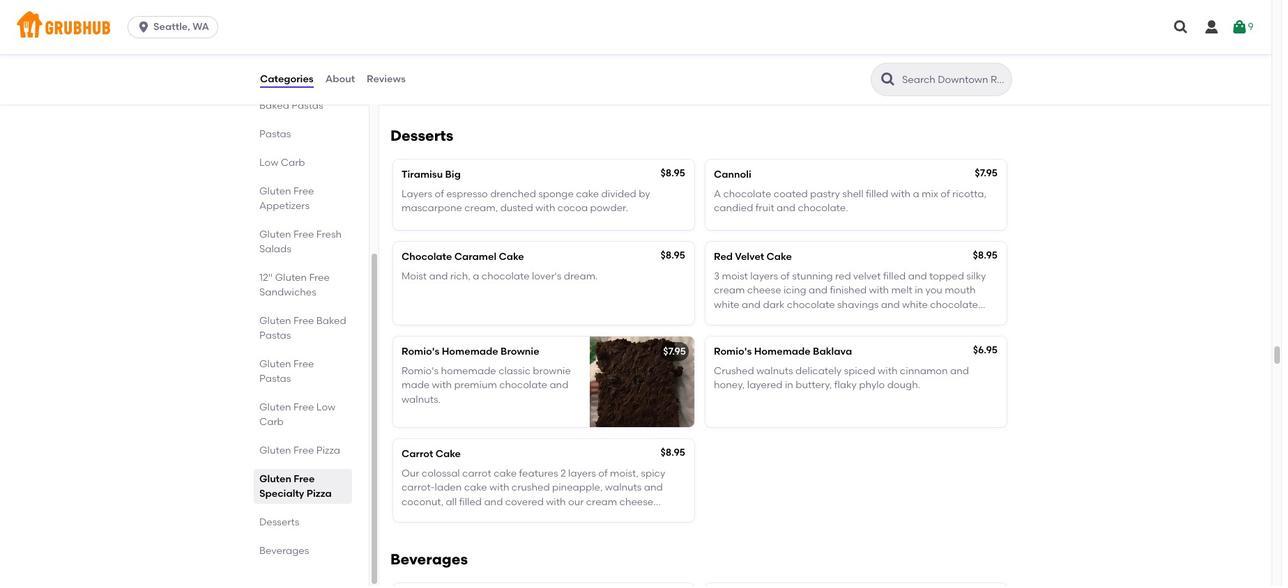 Task type: locate. For each thing, give the bounding box(es) containing it.
red up the finished
[[836, 271, 851, 282]]

0 vertical spatial filled
[[866, 188, 889, 200]]

0 horizontal spatial red
[[606, 43, 622, 55]]

of inside a chocolate coated pastry shell filled with a mix of ricotta, candied fruit and chocolate.
[[941, 188, 950, 200]]

fresh down spinach,
[[443, 57, 466, 69]]

romio's homemade brownie
[[402, 346, 540, 358]]

espresso
[[447, 188, 488, 200]]

this
[[748, 313, 767, 325]]

1 horizontal spatial desserts
[[391, 127, 454, 144]]

2 homemade from the left
[[754, 346, 811, 358]]

free inside gluten free pastas
[[294, 358, 314, 370]]

0 vertical spatial in
[[915, 285, 924, 297]]

chocolate up sure
[[787, 299, 835, 311]]

gluten free pizza
[[259, 445, 340, 457]]

1 vertical spatial low
[[317, 402, 336, 414]]

fresh
[[951, 43, 974, 55], [443, 57, 466, 69]]

chocolate down caramel at top left
[[482, 271, 530, 282]]

pizza right specialty at the bottom of page
[[307, 488, 332, 500]]

1 horizontal spatial a
[[913, 188, 920, 200]]

0 horizontal spatial pizza
[[402, 72, 426, 83]]

dark
[[763, 299, 785, 311]]

$7.95
[[975, 167, 998, 179], [663, 346, 686, 358]]

1 horizontal spatial baked
[[317, 315, 346, 327]]

carb up gluten free pizza
[[259, 416, 284, 428]]

2 garlic, from the left
[[714, 57, 744, 69]]

spinach,
[[428, 43, 468, 55]]

of right mix
[[941, 188, 950, 200]]

2 horizontal spatial of
[[941, 188, 950, 200]]

gluten for gluten free fresh salads
[[259, 229, 291, 241]]

0 horizontal spatial homemade
[[442, 346, 498, 358]]

1 horizontal spatial low
[[317, 402, 336, 414]]

about button
[[325, 54, 356, 105]]

and up this
[[742, 299, 761, 311]]

1 horizontal spatial garlic,
[[714, 57, 744, 69]]

flaky
[[835, 380, 857, 392]]

baked down the 12" gluten free sandwiches
[[317, 315, 346, 327]]

categories
[[260, 73, 314, 85]]

0 horizontal spatial cake
[[576, 188, 599, 200]]

0 horizontal spatial mozzarella
[[501, 57, 552, 69]]

with inside crushed walnuts delicately spiced with cinnamon and honey, layered in buttery, flaky phylo dough.
[[878, 366, 898, 377]]

1 mozzarella from the left
[[501, 57, 552, 69]]

0 vertical spatial sauce.
[[847, 57, 878, 69]]

1 horizontal spatial of
[[781, 271, 790, 282]]

in left you
[[915, 285, 924, 297]]

layers of espresso drenched sponge cake divided by mascarpone cream, dusted with cocoa powder.
[[402, 188, 650, 214]]

0 horizontal spatial a
[[473, 271, 479, 282]]

pizza
[[317, 445, 340, 457], [307, 488, 332, 500]]

gluten up salads
[[259, 229, 291, 241]]

9 button
[[1232, 15, 1254, 40]]

and right cinnamon
[[951, 366, 969, 377]]

by
[[639, 188, 650, 200]]

cake down dark
[[770, 313, 793, 325]]

1 vertical spatial carb
[[259, 416, 284, 428]]

gluten up gluten free specialty pizza
[[259, 445, 291, 457]]

with left mix
[[891, 188, 911, 200]]

garlic, down the roasted
[[714, 57, 744, 69]]

white down cream
[[714, 299, 740, 311]]

0 vertical spatial desserts
[[391, 127, 454, 144]]

and down the coated
[[777, 203, 796, 214]]

0 horizontal spatial in
[[785, 380, 794, 392]]

free for fresh
[[294, 229, 314, 241]]

big
[[445, 169, 461, 180]]

free up appetizers
[[294, 186, 314, 197]]

and up favorite.
[[881, 299, 900, 311]]

1 horizontal spatial pizza
[[821, 57, 845, 69]]

free inside the gluten free fresh salads
[[294, 229, 314, 241]]

1 vertical spatial fresh
[[443, 57, 466, 69]]

free down "gluten free low carb"
[[294, 445, 314, 457]]

garlic, inside baby spinach, gorgonzola cheese, roasted red peppers, walnuts, fresh garlic, mozzarella cheese and olive oil. no pizza sauce.
[[469, 57, 498, 69]]

mozzarella down cheese, on the left top of page
[[501, 57, 552, 69]]

crushed
[[714, 366, 754, 377]]

fresh up search downtown romio's pizza and pasta search box
[[951, 43, 974, 55]]

free down sandwiches on the left of page
[[294, 315, 314, 327]]

made
[[402, 380, 430, 392]]

with inside 3 moist layers of stunning red velvet filled and topped silky cream cheese icing and finished with melt in you mouth white and dark chocolate shavings and white chocolate drizzle. this cake is sure to be your favorite.
[[869, 285, 889, 297]]

walnuts
[[757, 366, 793, 377]]

1 horizontal spatial fresh
[[951, 43, 974, 55]]

drenched
[[490, 188, 536, 200]]

1 horizontal spatial cheese
[[748, 285, 782, 297]]

cheese down layers
[[748, 285, 782, 297]]

3
[[714, 271, 720, 282]]

1 vertical spatial sauce.
[[428, 72, 459, 83]]

with inside layers of espresso drenched sponge cake divided by mascarpone cream, dusted with cocoa powder.
[[536, 203, 556, 214]]

gluten inside the gluten free fresh salads
[[259, 229, 291, 241]]

0 horizontal spatial garlic,
[[469, 57, 498, 69]]

cake
[[576, 188, 599, 200], [770, 313, 793, 325]]

low up gluten free appetizers
[[259, 157, 279, 169]]

1 vertical spatial cake
[[770, 313, 793, 325]]

cheese down roasted
[[554, 57, 588, 69]]

free up specialty at the bottom of page
[[294, 474, 315, 485]]

sauce. down "walnuts,"
[[428, 72, 459, 83]]

sauce. inside baby spinach, gorgonzola cheese, roasted red peppers, walnuts, fresh garlic, mozzarella cheese and olive oil. no pizza sauce.
[[428, 72, 459, 83]]

lover's
[[532, 271, 562, 282]]

gluten
[[259, 186, 291, 197], [259, 229, 291, 241], [275, 272, 307, 284], [259, 315, 291, 327], [259, 358, 291, 370], [259, 402, 291, 414], [259, 445, 291, 457], [259, 474, 292, 485]]

1 horizontal spatial homemade
[[754, 346, 811, 358]]

velvet
[[735, 251, 765, 263]]

9
[[1248, 21, 1254, 33]]

romio's homemade baklava
[[714, 346, 852, 358]]

0 vertical spatial cheese
[[554, 57, 588, 69]]

and down mushrooms,
[[799, 57, 818, 69]]

1 horizontal spatial sauce.
[[847, 57, 878, 69]]

and left rich,
[[429, 271, 448, 282]]

in down walnuts
[[785, 380, 794, 392]]

1 horizontal spatial mozzarella
[[746, 57, 797, 69]]

0 vertical spatial a
[[913, 188, 920, 200]]

gluten free appetizers
[[259, 186, 314, 212]]

1 horizontal spatial cake
[[499, 251, 524, 263]]

carb up gluten free appetizers
[[281, 157, 305, 169]]

desserts up tiramisu
[[391, 127, 454, 144]]

1 vertical spatial desserts
[[259, 517, 300, 529]]

baby
[[402, 43, 426, 55]]

gluten for gluten free pastas
[[259, 358, 291, 370]]

red up olive
[[606, 43, 622, 55]]

pizza down "gluten free low carb"
[[317, 445, 340, 457]]

pizza down "walnuts,"
[[402, 72, 426, 83]]

1 horizontal spatial white
[[903, 299, 928, 311]]

gluten inside "gluten free low carb"
[[259, 402, 291, 414]]

gluten up appetizers
[[259, 186, 291, 197]]

homemade for walnuts
[[754, 346, 811, 358]]

mozzarella down the 'eggplant,'
[[746, 57, 797, 69]]

desserts
[[391, 127, 454, 144], [259, 517, 300, 529]]

pastas inside gluten free baked pastas
[[259, 330, 291, 342]]

pastas up "gluten free low carb"
[[259, 373, 291, 385]]

low up gluten free pizza
[[317, 402, 336, 414]]

1 vertical spatial pizza
[[307, 488, 332, 500]]

be
[[839, 313, 851, 325]]

white
[[714, 299, 740, 311], [903, 299, 928, 311]]

homemade
[[442, 346, 498, 358], [754, 346, 811, 358]]

12" gluten free sandwiches
[[259, 272, 330, 299]]

homemade up walnuts
[[754, 346, 811, 358]]

of inside 3 moist layers of stunning red velvet filled and topped silky cream cheese icing and finished with melt in you mouth white and dark chocolate shavings and white chocolate drizzle. this cake is sure to be your favorite.
[[781, 271, 790, 282]]

0 vertical spatial low
[[259, 157, 279, 169]]

0 horizontal spatial fresh
[[443, 57, 466, 69]]

silky
[[967, 271, 987, 282]]

1 horizontal spatial in
[[915, 285, 924, 297]]

free down gluten free baked pastas in the left of the page
[[294, 358, 314, 370]]

cake up the moist and rich, a chocolate lover's dream.
[[499, 251, 524, 263]]

with down sponge
[[536, 203, 556, 214]]

cake right carrot
[[436, 448, 461, 460]]

gluten inside gluten free specialty pizza
[[259, 474, 292, 485]]

gluten up specialty at the bottom of page
[[259, 474, 292, 485]]

garlic, down gorgonzola
[[469, 57, 498, 69]]

reviews button
[[366, 54, 406, 105]]

gluten up sandwiches on the left of page
[[275, 272, 307, 284]]

cake inside 3 moist layers of stunning red velvet filled and topped silky cream cheese icing and finished with melt in you mouth white and dark chocolate shavings and white chocolate drizzle. this cake is sure to be your favorite.
[[770, 313, 793, 325]]

free inside gluten free appetizers
[[294, 186, 314, 197]]

0 horizontal spatial sauce.
[[428, 72, 459, 83]]

in
[[915, 285, 924, 297], [785, 380, 794, 392]]

homemade
[[441, 366, 496, 377]]

chocolate up candied
[[724, 188, 772, 200]]

in inside 3 moist layers of stunning red velvet filled and topped silky cream cheese icing and finished with melt in you mouth white and dark chocolate shavings and white chocolate drizzle. this cake is sure to be your favorite.
[[915, 285, 924, 297]]

gluten inside the 12" gluten free sandwiches
[[275, 272, 307, 284]]

1 horizontal spatial $7.95
[[975, 167, 998, 179]]

free up sandwiches on the left of page
[[309, 272, 330, 284]]

1 vertical spatial red
[[836, 271, 851, 282]]

gluten inside gluten free pastas
[[259, 358, 291, 370]]

gluten free fresh salads
[[259, 229, 342, 255]]

0 horizontal spatial desserts
[[259, 517, 300, 529]]

2 mozzarella from the left
[[746, 57, 797, 69]]

roasted eggplant, mushrooms, broccoli, zucchini, fresh garlic, mozzarella and pizza sauce. button
[[706, 14, 1007, 98]]

free left fresh in the left of the page
[[294, 229, 314, 241]]

0 vertical spatial cake
[[576, 188, 599, 200]]

a left mix
[[913, 188, 920, 200]]

1 horizontal spatial cake
[[770, 313, 793, 325]]

favorite.
[[876, 313, 915, 325]]

free inside "gluten free low carb"
[[294, 402, 314, 414]]

zucchini,
[[908, 43, 949, 55]]

red inside baby spinach, gorgonzola cheese, roasted red peppers, walnuts, fresh garlic, mozzarella cheese and olive oil. no pizza sauce.
[[606, 43, 622, 55]]

olive
[[612, 57, 633, 69]]

desserts down specialty at the bottom of page
[[259, 517, 300, 529]]

free inside gluten free specialty pizza
[[294, 474, 315, 485]]

chocolate.
[[798, 203, 849, 214]]

premium
[[454, 380, 497, 392]]

a
[[913, 188, 920, 200], [473, 271, 479, 282]]

seattle, wa
[[154, 21, 209, 33]]

gluten down gluten free baked pastas in the left of the page
[[259, 358, 291, 370]]

0 horizontal spatial beverages
[[259, 545, 309, 557]]

mozzarella inside roasted eggplant, mushrooms, broccoli, zucchini, fresh garlic, mozzarella and pizza sauce.
[[746, 57, 797, 69]]

filled up melt
[[884, 271, 906, 282]]

free
[[294, 186, 314, 197], [294, 229, 314, 241], [309, 272, 330, 284], [294, 315, 314, 327], [294, 358, 314, 370], [294, 402, 314, 414], [294, 445, 314, 457], [294, 474, 315, 485]]

$8.95 for moist and rich, a chocolate lover's dream.
[[661, 249, 686, 261]]

fresh
[[317, 229, 342, 241]]

pizza inside gluten free specialty pizza
[[307, 488, 332, 500]]

white down melt
[[903, 299, 928, 311]]

walnuts.
[[402, 394, 441, 406]]

2 white from the left
[[903, 299, 928, 311]]

of inside layers of espresso drenched sponge cake divided by mascarpone cream, dusted with cocoa powder.
[[435, 188, 444, 200]]

seattle,
[[154, 21, 190, 33]]

1 vertical spatial pizza
[[402, 72, 426, 83]]

finished
[[830, 285, 867, 297]]

cake up cocoa
[[576, 188, 599, 200]]

low
[[259, 157, 279, 169], [317, 402, 336, 414]]

coated
[[774, 188, 808, 200]]

gluten inside gluten free appetizers
[[259, 186, 291, 197]]

cheese inside 3 moist layers of stunning red velvet filled and topped silky cream cheese icing and finished with melt in you mouth white and dark chocolate shavings and white chocolate drizzle. this cake is sure to be your favorite.
[[748, 285, 782, 297]]

carrot cake
[[402, 448, 461, 460]]

chocolate down the mouth at the right of page
[[931, 299, 979, 311]]

1 vertical spatial in
[[785, 380, 794, 392]]

sure
[[804, 313, 824, 325]]

gluten inside gluten free baked pastas
[[259, 315, 291, 327]]

0 horizontal spatial cheese
[[554, 57, 588, 69]]

filled inside a chocolate coated pastry shell filled with a mix of ricotta, candied fruit and chocolate.
[[866, 188, 889, 200]]

1 garlic, from the left
[[469, 57, 498, 69]]

and down brownie
[[550, 380, 569, 392]]

pizza down mushrooms,
[[821, 57, 845, 69]]

with up walnuts.
[[432, 380, 452, 392]]

roasted eggplant, mushrooms, broccoli, zucchini, fresh garlic, mozzarella and pizza sauce.
[[714, 43, 974, 69]]

romio's for crushed
[[714, 346, 752, 358]]

2 horizontal spatial cake
[[767, 251, 792, 263]]

0 vertical spatial pizza
[[821, 57, 845, 69]]

svg image
[[1173, 19, 1190, 36], [1204, 19, 1221, 36], [1232, 19, 1248, 36], [137, 20, 151, 34]]

layers
[[402, 188, 432, 200]]

free for specialty
[[294, 474, 315, 485]]

baked down categories
[[259, 100, 289, 112]]

categories button
[[259, 54, 314, 105]]

a right rich,
[[473, 271, 479, 282]]

candied
[[714, 203, 754, 214]]

gluten for gluten free low carb
[[259, 402, 291, 414]]

red inside 3 moist layers of stunning red velvet filled and topped silky cream cheese icing and finished with melt in you mouth white and dark chocolate shavings and white chocolate drizzle. this cake is sure to be your favorite.
[[836, 271, 851, 282]]

is
[[795, 313, 802, 325]]

to
[[827, 313, 836, 325]]

free down gluten free pastas
[[294, 402, 314, 414]]

1 vertical spatial filled
[[884, 271, 906, 282]]

0 horizontal spatial baked
[[259, 100, 289, 112]]

with up phylo
[[878, 366, 898, 377]]

1 horizontal spatial red
[[836, 271, 851, 282]]

1 vertical spatial cheese
[[748, 285, 782, 297]]

chocolate inside a chocolate coated pastry shell filled with a mix of ricotta, candied fruit and chocolate.
[[724, 188, 772, 200]]

of up mascarpone
[[435, 188, 444, 200]]

gluten down gluten free pastas
[[259, 402, 291, 414]]

sponge
[[539, 188, 574, 200]]

and down roasted
[[590, 57, 609, 69]]

0 vertical spatial baked
[[259, 100, 289, 112]]

with
[[891, 188, 911, 200], [536, 203, 556, 214], [869, 285, 889, 297], [878, 366, 898, 377], [432, 380, 452, 392]]

svg image inside seattle, wa "button"
[[137, 20, 151, 34]]

homemade up homemade
[[442, 346, 498, 358]]

cake up layers
[[767, 251, 792, 263]]

gluten free specialty pizza
[[259, 474, 332, 500]]

sauce. down 'broccoli,'
[[847, 57, 878, 69]]

main navigation navigation
[[0, 0, 1272, 54]]

1 homemade from the left
[[442, 346, 498, 358]]

0 horizontal spatial $7.95
[[663, 346, 686, 358]]

gluten down sandwiches on the left of page
[[259, 315, 291, 327]]

with down velvet
[[869, 285, 889, 297]]

0 vertical spatial pizza
[[317, 445, 340, 457]]

chocolate down classic
[[500, 380, 548, 392]]

0 horizontal spatial of
[[435, 188, 444, 200]]

red
[[606, 43, 622, 55], [836, 271, 851, 282]]

free inside gluten free baked pastas
[[294, 315, 314, 327]]

0 vertical spatial fresh
[[951, 43, 974, 55]]

of up icing
[[781, 271, 790, 282]]

$8.95 for 3 moist layers of stunning red velvet filled and topped silky cream cheese icing and finished with melt in you mouth white and dark chocolate shavings and white chocolate drizzle. this cake is sure to be your favorite.
[[973, 249, 998, 261]]

1 vertical spatial baked
[[317, 315, 346, 327]]

and inside romio's homemade classic brownie made with premium chocolate and walnuts.
[[550, 380, 569, 392]]

fruit
[[756, 203, 775, 214]]

broccoli,
[[864, 43, 905, 55]]

filled right shell
[[866, 188, 889, 200]]

$8.95
[[661, 167, 686, 179], [661, 249, 686, 261], [973, 249, 998, 261], [661, 447, 686, 459]]

baby spinach, gorgonzola cheese, roasted red peppers, walnuts, fresh garlic, mozzarella cheese and olive oil. no pizza sauce. button
[[393, 14, 695, 98]]

gluten for gluten free specialty pizza
[[259, 474, 292, 485]]

0 vertical spatial red
[[606, 43, 622, 55]]

0 horizontal spatial white
[[714, 299, 740, 311]]

pastas up gluten free pastas
[[259, 330, 291, 342]]

gluten free pastas
[[259, 358, 314, 385]]

wa
[[193, 21, 209, 33]]



Task type: describe. For each thing, give the bounding box(es) containing it.
a inside a chocolate coated pastry shell filled with a mix of ricotta, candied fruit and chocolate.
[[913, 188, 920, 200]]

low inside "gluten free low carb"
[[317, 402, 336, 414]]

seattle, wa button
[[128, 16, 224, 38]]

3 moist layers of stunning red velvet filled and topped silky cream cheese icing and finished with melt in you mouth white and dark chocolate shavings and white chocolate drizzle. this cake is sure to be your favorite.
[[714, 271, 987, 325]]

Search Downtown Romio's Pizza and Pasta search field
[[901, 73, 1008, 86]]

classic
[[499, 366, 531, 377]]

fresh inside baby spinach, gorgonzola cheese, roasted red peppers, walnuts, fresh garlic, mozzarella cheese and olive oil. no pizza sauce.
[[443, 57, 466, 69]]

cinnamon
[[900, 366, 948, 377]]

mix
[[922, 188, 939, 200]]

divided
[[602, 188, 637, 200]]

cake for chocolate caramel cake
[[499, 251, 524, 263]]

pastas down categories
[[292, 100, 323, 112]]

drizzle.
[[714, 313, 746, 325]]

pastry
[[811, 188, 840, 200]]

sauce. inside roasted eggplant, mushrooms, broccoli, zucchini, fresh garlic, mozzarella and pizza sauce.
[[847, 57, 878, 69]]

reviews
[[367, 73, 406, 85]]

gluten free low carb
[[259, 402, 336, 428]]

red velvet cake
[[714, 251, 792, 263]]

rich,
[[450, 271, 471, 282]]

$6.95
[[973, 344, 998, 356]]

your
[[853, 313, 874, 325]]

shavings
[[838, 299, 879, 311]]

0 vertical spatial carb
[[281, 157, 305, 169]]

topped
[[930, 271, 965, 282]]

1 vertical spatial $7.95
[[663, 346, 686, 358]]

low carb
[[259, 157, 305, 169]]

free for pastas
[[294, 358, 314, 370]]

gluten for gluten free pizza
[[259, 445, 291, 457]]

about
[[325, 73, 355, 85]]

chocolate caramel cake
[[402, 251, 524, 263]]

cake inside layers of espresso drenched sponge cake divided by mascarpone cream, dusted with cocoa powder.
[[576, 188, 599, 200]]

in inside crushed walnuts delicately spiced with cinnamon and honey, layered in buttery, flaky phylo dough.
[[785, 380, 794, 392]]

gluten for gluten free baked pastas
[[259, 315, 291, 327]]

and down stunning
[[809, 285, 828, 297]]

baked pastas
[[259, 100, 323, 112]]

moist
[[402, 271, 427, 282]]

0 vertical spatial $7.95
[[975, 167, 998, 179]]

and inside crushed walnuts delicately spiced with cinnamon and honey, layered in buttery, flaky phylo dough.
[[951, 366, 969, 377]]

pastas inside gluten free pastas
[[259, 373, 291, 385]]

moist and rich, a chocolate lover's dream.
[[402, 271, 598, 282]]

honey,
[[714, 380, 745, 392]]

a chocolate coated pastry shell filled with a mix of ricotta, candied fruit and chocolate.
[[714, 188, 987, 214]]

free for low
[[294, 402, 314, 414]]

velvet
[[854, 271, 881, 282]]

caramel
[[455, 251, 497, 263]]

$8.95 for layers of espresso drenched sponge cake divided by mascarpone cream, dusted with cocoa powder.
[[661, 167, 686, 179]]

romio's homemade classic brownie made with premium chocolate and walnuts.
[[402, 366, 571, 406]]

cheese,
[[528, 43, 565, 55]]

icing
[[784, 285, 807, 297]]

with inside romio's homemade classic brownie made with premium chocolate and walnuts.
[[432, 380, 452, 392]]

pizza inside roasted eggplant, mushrooms, broccoli, zucchini, fresh garlic, mozzarella and pizza sauce.
[[821, 57, 845, 69]]

gluten free baked pastas
[[259, 315, 346, 342]]

romio's homemade brownie image
[[590, 337, 695, 427]]

carrot
[[402, 448, 433, 460]]

and inside roasted eggplant, mushrooms, broccoli, zucchini, fresh garlic, mozzarella and pizza sauce.
[[799, 57, 818, 69]]

baby spinach, gorgonzola cheese, roasted red peppers, walnuts, fresh garlic, mozzarella cheese and olive oil. no pizza sauce.
[[402, 43, 666, 83]]

baked inside gluten free baked pastas
[[317, 315, 346, 327]]

svg image inside the 9 button
[[1232, 19, 1248, 36]]

gorgonzola
[[471, 43, 526, 55]]

brownie
[[501, 346, 540, 358]]

layers
[[751, 271, 778, 282]]

red for velvet
[[836, 271, 851, 282]]

search icon image
[[880, 71, 897, 88]]

roasted
[[567, 43, 604, 55]]

free for baked
[[294, 315, 314, 327]]

0 horizontal spatial cake
[[436, 448, 461, 460]]

specialty
[[259, 488, 304, 500]]

peppers,
[[624, 43, 666, 55]]

12"
[[259, 272, 273, 284]]

and up melt
[[909, 271, 927, 282]]

0 horizontal spatial low
[[259, 157, 279, 169]]

roasted
[[714, 43, 753, 55]]

carb inside "gluten free low carb"
[[259, 416, 284, 428]]

moist
[[722, 271, 748, 282]]

red for peppers,
[[606, 43, 622, 55]]

1 horizontal spatial beverages
[[391, 551, 468, 568]]

stunning
[[792, 271, 833, 282]]

mushrooms,
[[804, 43, 862, 55]]

chocolate inside romio's homemade classic brownie made with premium chocolate and walnuts.
[[500, 380, 548, 392]]

cannoli
[[714, 169, 752, 180]]

romio's inside romio's homemade classic brownie made with premium chocolate and walnuts.
[[402, 366, 439, 377]]

gluten for gluten free appetizers
[[259, 186, 291, 197]]

with inside a chocolate coated pastry shell filled with a mix of ricotta, candied fruit and chocolate.
[[891, 188, 911, 200]]

mozzarella inside baby spinach, gorgonzola cheese, roasted red peppers, walnuts, fresh garlic, mozzarella cheese and olive oil. no pizza sauce.
[[501, 57, 552, 69]]

1 vertical spatial a
[[473, 271, 479, 282]]

free inside the 12" gluten free sandwiches
[[309, 272, 330, 284]]

cream,
[[465, 203, 498, 214]]

cheese inside baby spinach, gorgonzola cheese, roasted red peppers, walnuts, fresh garlic, mozzarella cheese and olive oil. no pizza sauce.
[[554, 57, 588, 69]]

ricotta,
[[953, 188, 987, 200]]

brownie
[[533, 366, 571, 377]]

dream.
[[564, 271, 598, 282]]

cocoa
[[558, 203, 588, 214]]

free for appetizers
[[294, 186, 314, 197]]

filled inside 3 moist layers of stunning red velvet filled and topped silky cream cheese icing and finished with melt in you mouth white and dark chocolate shavings and white chocolate drizzle. this cake is sure to be your favorite.
[[884, 271, 906, 282]]

spiced
[[844, 366, 876, 377]]

homemade for homemade
[[442, 346, 498, 358]]

crushed walnuts delicately spiced with cinnamon and honey, layered in buttery, flaky phylo dough.
[[714, 366, 969, 392]]

tiramisu
[[402, 169, 443, 180]]

romio's for romio's
[[402, 346, 440, 358]]

you
[[926, 285, 943, 297]]

red
[[714, 251, 733, 263]]

cake for red velvet cake
[[767, 251, 792, 263]]

and inside baby spinach, gorgonzola cheese, roasted red peppers, walnuts, fresh garlic, mozzarella cheese and olive oil. no pizza sauce.
[[590, 57, 609, 69]]

free for pizza
[[294, 445, 314, 457]]

mascarpone
[[402, 203, 462, 214]]

pastas up low carb
[[259, 128, 291, 140]]

powder.
[[590, 203, 628, 214]]

appetizers
[[259, 200, 310, 212]]

fresh inside roasted eggplant, mushrooms, broccoli, zucchini, fresh garlic, mozzarella and pizza sauce.
[[951, 43, 974, 55]]

chocolate
[[402, 251, 452, 263]]

1 white from the left
[[714, 299, 740, 311]]

and inside a chocolate coated pastry shell filled with a mix of ricotta, candied fruit and chocolate.
[[777, 203, 796, 214]]

garlic, inside roasted eggplant, mushrooms, broccoli, zucchini, fresh garlic, mozzarella and pizza sauce.
[[714, 57, 744, 69]]

mouth
[[945, 285, 976, 297]]

pizza inside baby spinach, gorgonzola cheese, roasted red peppers, walnuts, fresh garlic, mozzarella cheese and olive oil. no pizza sauce.
[[402, 72, 426, 83]]

phylo
[[859, 380, 885, 392]]

shell
[[843, 188, 864, 200]]

sandwiches
[[259, 287, 317, 299]]



Task type: vqa. For each thing, say whether or not it's contained in the screenshot.
SIDE
no



